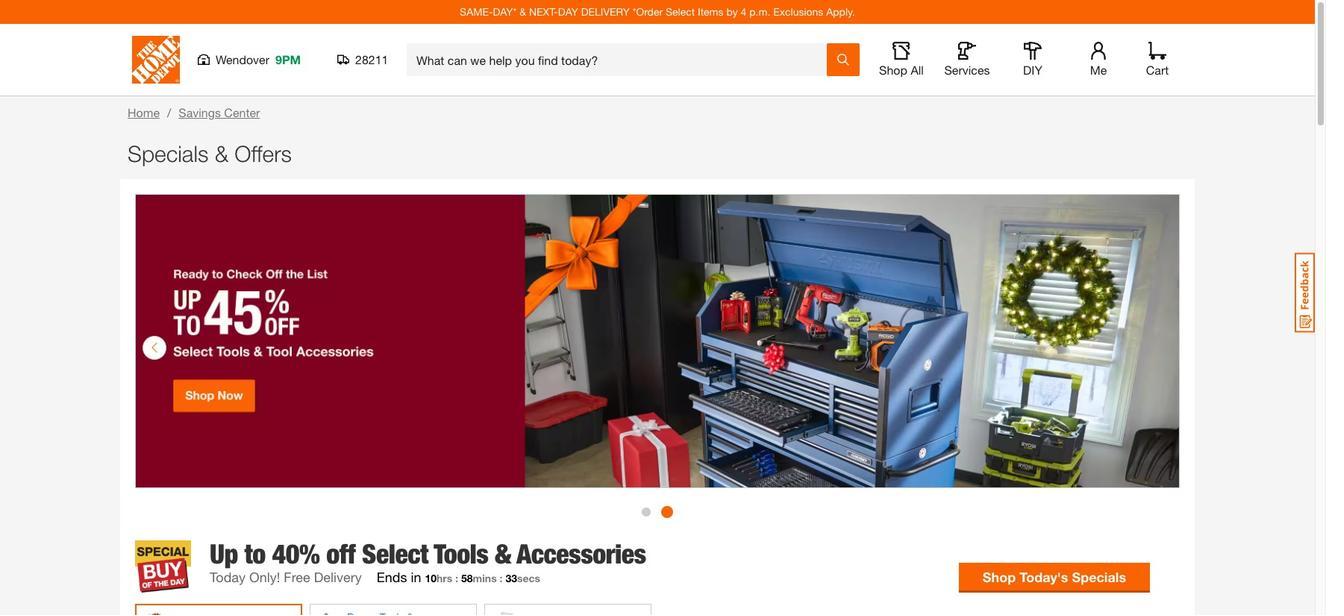Task type: describe. For each thing, give the bounding box(es) containing it.
ends in 10 hrs : 58 mins : 33 secs
[[377, 569, 541, 586]]

shop
[[880, 63, 908, 77]]

to
[[244, 539, 266, 570]]

4
[[741, 5, 747, 18]]

9pm
[[275, 52, 301, 66]]

tools
[[434, 539, 489, 570]]

10
[[425, 572, 437, 585]]

cart link
[[1142, 42, 1174, 78]]

same-day* & next-day delivery *order select items by 4 p.m. exclusions apply.
[[460, 5, 856, 18]]

delivery
[[581, 5, 630, 18]]

wendover
[[216, 52, 270, 66]]

all
[[911, 63, 924, 77]]

exclusions
[[774, 5, 824, 18]]

40%
[[272, 539, 320, 570]]

me
[[1091, 63, 1107, 77]]

1 horizontal spatial &
[[495, 539, 511, 570]]

0 horizontal spatial &
[[215, 140, 228, 166]]

cart
[[1147, 63, 1169, 77]]

home link
[[128, 105, 160, 119]]

savings center
[[179, 105, 260, 119]]

0 vertical spatial &
[[520, 5, 526, 18]]

diy button
[[1009, 42, 1057, 78]]

free delivery
[[284, 569, 362, 586]]

the home depot logo image
[[132, 36, 180, 84]]

hrs
[[437, 572, 453, 585]]

up to 40% off select tools & accessories
[[210, 539, 646, 570]]

*order
[[633, 5, 663, 18]]

2 : from the left
[[500, 572, 503, 585]]

58
[[461, 572, 473, 585]]

accessories
[[517, 539, 646, 570]]

shop all button
[[878, 42, 926, 78]]

specials
[[128, 140, 209, 166]]

items
[[698, 5, 724, 18]]

1 : from the left
[[456, 572, 458, 585]]



Task type: vqa. For each thing, say whether or not it's contained in the screenshot.
the topmost 'Select'
yes



Task type: locate. For each thing, give the bounding box(es) containing it.
today only!
[[210, 569, 280, 586]]

ends in
[[377, 569, 421, 586]]

home
[[128, 105, 160, 119]]

services
[[945, 63, 990, 77]]

services button
[[944, 42, 991, 78]]

savings center link
[[179, 105, 260, 119]]

feedback link image
[[1295, 252, 1315, 333]]

wendover 9pm
[[216, 52, 301, 66]]

apply.
[[827, 5, 856, 18]]

offers
[[235, 140, 292, 166]]

2 horizontal spatial &
[[520, 5, 526, 18]]

33
[[506, 572, 517, 585]]

0 vertical spatial select
[[666, 5, 695, 18]]

1 vertical spatial select
[[362, 539, 428, 570]]

me button
[[1075, 42, 1123, 78]]

select left items
[[666, 5, 695, 18]]

What can we help you find today? search field
[[417, 44, 826, 75]]

& right day*
[[520, 5, 526, 18]]

off
[[326, 539, 356, 570]]

& down savings center
[[215, 140, 228, 166]]

28211 button
[[337, 52, 389, 67]]

today only! free delivery
[[210, 569, 362, 586]]

center
[[224, 105, 260, 119]]

: left 58
[[456, 572, 458, 585]]

& up 33
[[495, 539, 511, 570]]

&
[[520, 5, 526, 18], [215, 140, 228, 166], [495, 539, 511, 570]]

up
[[210, 539, 238, 570]]

:
[[456, 572, 458, 585], [500, 572, 503, 585]]

specials & offers
[[128, 140, 292, 166]]

next-
[[529, 5, 558, 18]]

day
[[558, 5, 578, 18]]

diy
[[1024, 63, 1043, 77]]

: left 33
[[500, 572, 503, 585]]

secs
[[517, 572, 541, 585]]

shop today's specials link
[[959, 563, 1150, 591]]

0 horizontal spatial :
[[456, 572, 458, 585]]

1 horizontal spatial select
[[666, 5, 695, 18]]

p.m.
[[750, 5, 771, 18]]

28211
[[355, 52, 389, 66]]

2 vertical spatial &
[[495, 539, 511, 570]]

savings
[[179, 105, 221, 119]]

same-
[[460, 5, 493, 18]]

1 vertical spatial &
[[215, 140, 228, 166]]

shop today's specials
[[983, 569, 1127, 585]]

by
[[727, 5, 738, 18]]

up to 45% off select tools & tool accessories image
[[135, 194, 1180, 489]]

day*
[[493, 5, 517, 18]]

special buy logo image
[[135, 541, 191, 593]]

shop all
[[880, 63, 924, 77]]

1 horizontal spatial :
[[500, 572, 503, 585]]

select
[[666, 5, 695, 18], [362, 539, 428, 570]]

mins
[[473, 572, 497, 585]]

select up the 10
[[362, 539, 428, 570]]

0 horizontal spatial select
[[362, 539, 428, 570]]



